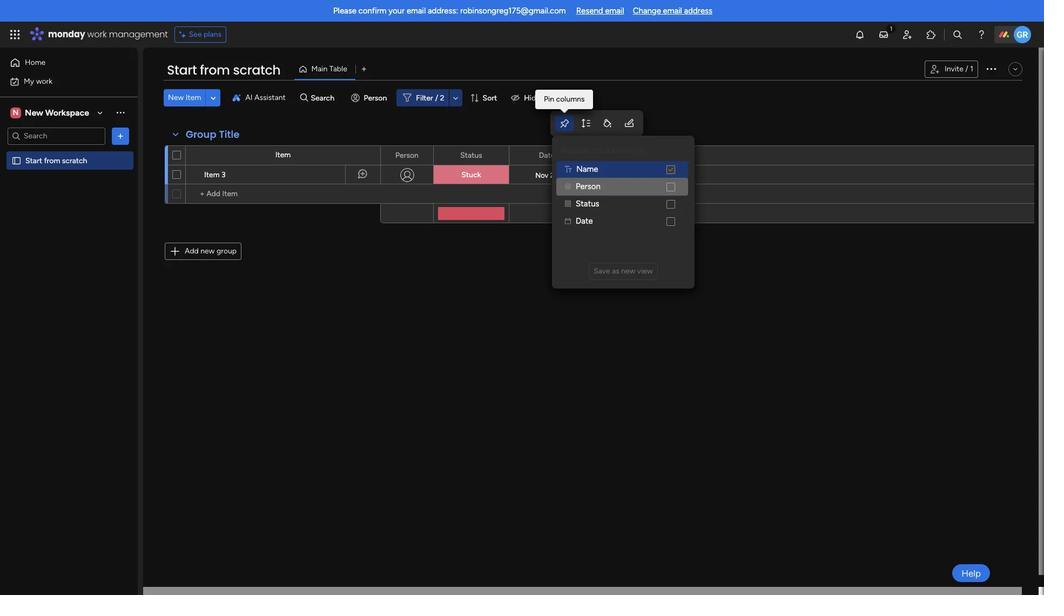 Task type: vqa. For each thing, say whether or not it's contained in the screenshot.
the left plus:
no



Task type: describe. For each thing, give the bounding box(es) containing it.
ai
[[246, 93, 253, 102]]

change email address
[[633, 6, 713, 16]]

item for item 3
[[204, 170, 220, 179]]

3
[[222, 170, 226, 179]]

item for item
[[276, 150, 291, 159]]

Date field
[[537, 149, 558, 161]]

from inside list box
[[44, 156, 60, 165]]

1 horizontal spatial date
[[576, 216, 593, 226]]

sort button
[[466, 89, 504, 106]]

notifications image
[[855, 29, 866, 40]]

invite / 1
[[945, 64, 974, 74]]

add new group
[[185, 246, 237, 256]]

Person field
[[393, 149, 422, 161]]

new for new workspace
[[25, 107, 43, 118]]

home button
[[6, 54, 116, 71]]

pin
[[544, 95, 555, 104]]

+ Add Item text field
[[191, 188, 376, 201]]

nov 28
[[536, 171, 559, 179]]

Search in workspace field
[[23, 130, 90, 142]]

Status field
[[458, 149, 485, 161]]

/ for 1
[[966, 64, 969, 74]]

see
[[189, 30, 202, 39]]

person button
[[347, 89, 394, 106]]

help
[[962, 568, 982, 579]]

name
[[577, 164, 599, 174]]

new item
[[168, 93, 201, 102]]

person inside popup button
[[364, 93, 387, 102]]

email for resend email
[[606, 6, 625, 16]]

ai logo image
[[233, 94, 241, 102]]

start from scratch list box
[[0, 149, 138, 316]]

stuck
[[462, 170, 481, 179]]

item 3
[[204, 170, 226, 179]]

new workspace
[[25, 107, 89, 118]]

1 image
[[887, 22, 897, 34]]

workspace
[[45, 107, 89, 118]]

choose columns to pin
[[561, 145, 645, 155]]

title
[[219, 128, 240, 141]]

please confirm your email address: robinsongreg175@gmail.com
[[333, 6, 566, 16]]

nov
[[536, 171, 549, 179]]

email for change email address
[[664, 6, 683, 16]]

resend email
[[577, 6, 625, 16]]

as
[[612, 266, 620, 275]]

Start from scratch field
[[164, 61, 283, 79]]

add new group button
[[165, 243, 242, 260]]

start inside field
[[167, 61, 197, 79]]

angle down image
[[211, 94, 216, 102]]

save
[[594, 266, 611, 275]]

start inside list box
[[25, 156, 42, 165]]

assistant
[[255, 93, 286, 102]]

resend
[[577, 6, 604, 16]]

v2 calendar view small outline image
[[565, 218, 571, 224]]

management
[[109, 28, 168, 41]]

save as new view button
[[589, 262, 658, 280]]

2 vertical spatial person
[[576, 182, 601, 191]]

ai assistant
[[246, 93, 286, 102]]

n
[[13, 108, 19, 117]]



Task type: locate. For each thing, give the bounding box(es) containing it.
help button
[[953, 564, 991, 582]]

1 vertical spatial start
[[25, 156, 42, 165]]

Search field
[[308, 90, 341, 105]]

2 vertical spatial item
[[204, 170, 220, 179]]

0 horizontal spatial email
[[407, 6, 426, 16]]

work for my
[[36, 76, 52, 86]]

new inside the workspace selection element
[[25, 107, 43, 118]]

1 horizontal spatial columns
[[591, 145, 622, 155]]

1 horizontal spatial options image
[[985, 62, 998, 75]]

0 vertical spatial from
[[200, 61, 230, 79]]

see plans
[[189, 30, 222, 39]]

start up new item
[[167, 61, 197, 79]]

inbox image
[[879, 29, 890, 40]]

0 horizontal spatial /
[[436, 93, 439, 102]]

choose
[[561, 145, 589, 155]]

robinsongreg175@gmail.com
[[460, 6, 566, 16]]

start from scratch inside field
[[167, 61, 281, 79]]

item left angle down image
[[186, 93, 201, 102]]

1 horizontal spatial work
[[87, 28, 107, 41]]

add
[[185, 246, 199, 256]]

dapulse text column image
[[565, 166, 572, 172]]

email right "change"
[[664, 6, 683, 16]]

email
[[407, 6, 426, 16], [606, 6, 625, 16], [664, 6, 683, 16]]

2 horizontal spatial person
[[576, 182, 601, 191]]

1 vertical spatial scratch
[[62, 156, 87, 165]]

v2 search image
[[300, 92, 308, 104]]

0 horizontal spatial item
[[186, 93, 201, 102]]

save as new view
[[594, 266, 653, 275]]

1 horizontal spatial scratch
[[233, 61, 281, 79]]

work right monday
[[87, 28, 107, 41]]

item inside button
[[186, 93, 201, 102]]

0 vertical spatial start from scratch
[[167, 61, 281, 79]]

2 email from the left
[[606, 6, 625, 16]]

date right v2 calendar view small outline image
[[576, 216, 593, 226]]

person inside field
[[396, 151, 419, 160]]

0 vertical spatial status
[[461, 151, 483, 160]]

1 vertical spatial work
[[36, 76, 52, 86]]

item up the + add item text box
[[276, 150, 291, 159]]

new inside button
[[168, 93, 184, 102]]

1 vertical spatial start from scratch
[[25, 156, 87, 165]]

0 vertical spatial new
[[168, 93, 184, 102]]

1 vertical spatial columns
[[591, 145, 622, 155]]

my
[[24, 76, 34, 86]]

date inside field
[[539, 151, 555, 160]]

from
[[200, 61, 230, 79], [44, 156, 60, 165]]

address
[[685, 6, 713, 16]]

new right n
[[25, 107, 43, 118]]

1 vertical spatial from
[[44, 156, 60, 165]]

see plans button
[[174, 26, 227, 43]]

1 vertical spatial date
[[576, 216, 593, 226]]

28
[[551, 171, 559, 179]]

work right "my"
[[36, 76, 52, 86]]

3 email from the left
[[664, 6, 683, 16]]

dapulse person column image
[[565, 184, 571, 190]]

0 vertical spatial scratch
[[233, 61, 281, 79]]

2 horizontal spatial item
[[276, 150, 291, 159]]

1 vertical spatial new
[[25, 107, 43, 118]]

options image
[[985, 62, 998, 75], [115, 131, 126, 141]]

new inside save as new view button
[[622, 266, 636, 275]]

new left angle down image
[[168, 93, 184, 102]]

confirm
[[359, 6, 387, 16]]

group title
[[186, 128, 240, 141]]

email right your
[[407, 6, 426, 16]]

1 horizontal spatial new
[[622, 266, 636, 275]]

/ for 2
[[436, 93, 439, 102]]

0 horizontal spatial person
[[364, 93, 387, 102]]

columns
[[557, 95, 585, 104], [591, 145, 622, 155]]

work for monday
[[87, 28, 107, 41]]

new item button
[[164, 89, 206, 106]]

hide
[[524, 93, 540, 102]]

0 vertical spatial start
[[167, 61, 197, 79]]

invite / 1 button
[[925, 61, 979, 78]]

/ left 2
[[436, 93, 439, 102]]

1 vertical spatial options image
[[115, 131, 126, 141]]

2 horizontal spatial email
[[664, 6, 683, 16]]

hide button
[[507, 89, 547, 106]]

0 horizontal spatial work
[[36, 76, 52, 86]]

0 horizontal spatial start from scratch
[[25, 156, 87, 165]]

from inside field
[[200, 61, 230, 79]]

scratch down search in workspace field
[[62, 156, 87, 165]]

public board image
[[11, 155, 22, 166]]

invite
[[945, 64, 964, 74]]

start from scratch inside list box
[[25, 156, 87, 165]]

0 horizontal spatial from
[[44, 156, 60, 165]]

item
[[186, 93, 201, 102], [276, 150, 291, 159], [204, 170, 220, 179]]

add view image
[[362, 65, 366, 73]]

arrow down image
[[450, 91, 462, 104]]

1 horizontal spatial email
[[606, 6, 625, 16]]

workspace selection element
[[10, 106, 91, 119]]

1 horizontal spatial person
[[396, 151, 419, 160]]

/
[[966, 64, 969, 74], [436, 93, 439, 102]]

1 horizontal spatial item
[[204, 170, 220, 179]]

group
[[186, 128, 217, 141]]

main table
[[312, 64, 347, 74]]

v2 status outline image
[[565, 201, 571, 207]]

date up nov 28
[[539, 151, 555, 160]]

1 horizontal spatial start from scratch
[[167, 61, 281, 79]]

table
[[330, 64, 347, 74]]

scratch inside field
[[233, 61, 281, 79]]

new
[[201, 246, 215, 256], [622, 266, 636, 275]]

2
[[440, 93, 445, 102]]

status inside field
[[461, 151, 483, 160]]

filter / 2
[[416, 93, 445, 102]]

new
[[168, 93, 184, 102], [25, 107, 43, 118]]

apps image
[[926, 29, 937, 40]]

person
[[364, 93, 387, 102], [396, 151, 419, 160], [576, 182, 601, 191]]

0 vertical spatial options image
[[985, 62, 998, 75]]

workspace options image
[[115, 107, 126, 118]]

menu image
[[554, 93, 564, 103]]

options image down workspace options image
[[115, 131, 126, 141]]

new right as
[[622, 266, 636, 275]]

item left 3
[[204, 170, 220, 179]]

invite members image
[[903, 29, 914, 40]]

Group Title field
[[183, 128, 242, 142]]

/ left the 1
[[966, 64, 969, 74]]

please
[[333, 6, 357, 16]]

monday work management
[[48, 28, 168, 41]]

0 vertical spatial work
[[87, 28, 107, 41]]

filter
[[416, 93, 433, 102]]

0 vertical spatial /
[[966, 64, 969, 74]]

resend email link
[[577, 6, 625, 16]]

work
[[87, 28, 107, 41], [36, 76, 52, 86]]

1 horizontal spatial from
[[200, 61, 230, 79]]

group
[[217, 246, 237, 256]]

0 horizontal spatial scratch
[[62, 156, 87, 165]]

my work
[[24, 76, 52, 86]]

options image right the 1
[[985, 62, 998, 75]]

change email address link
[[633, 6, 713, 16]]

0 vertical spatial date
[[539, 151, 555, 160]]

scratch
[[233, 61, 281, 79], [62, 156, 87, 165]]

1 horizontal spatial /
[[966, 64, 969, 74]]

1 horizontal spatial status
[[576, 199, 600, 209]]

1 vertical spatial status
[[576, 199, 600, 209]]

0 horizontal spatial options image
[[115, 131, 126, 141]]

columns right the pin
[[557, 95, 585, 104]]

main
[[312, 64, 328, 74]]

select product image
[[10, 29, 21, 40]]

sort
[[483, 93, 497, 102]]

work inside button
[[36, 76, 52, 86]]

date
[[539, 151, 555, 160], [576, 216, 593, 226]]

0 horizontal spatial date
[[539, 151, 555, 160]]

status
[[461, 151, 483, 160], [576, 199, 600, 209]]

start from scratch up angle down image
[[167, 61, 281, 79]]

start from scratch
[[167, 61, 281, 79], [25, 156, 87, 165]]

1 horizontal spatial new
[[168, 93, 184, 102]]

0 horizontal spatial columns
[[557, 95, 585, 104]]

start from scratch down search in workspace field
[[25, 156, 87, 165]]

option
[[0, 151, 138, 153]]

0 horizontal spatial status
[[461, 151, 483, 160]]

status up stuck
[[461, 151, 483, 160]]

columns for pin
[[557, 95, 585, 104]]

1 email from the left
[[407, 6, 426, 16]]

main table button
[[295, 61, 356, 78]]

1 horizontal spatial start
[[167, 61, 197, 79]]

0 vertical spatial person
[[364, 93, 387, 102]]

1 vertical spatial new
[[622, 266, 636, 275]]

workspace image
[[10, 107, 21, 119]]

home
[[25, 58, 46, 67]]

/ inside button
[[966, 64, 969, 74]]

email right "resend"
[[606, 6, 625, 16]]

scratch up ai assistant button
[[233, 61, 281, 79]]

help image
[[977, 29, 988, 40]]

0 vertical spatial columns
[[557, 95, 585, 104]]

search everything image
[[953, 29, 964, 40]]

1 vertical spatial person
[[396, 151, 419, 160]]

ai assistant button
[[228, 89, 290, 106]]

start
[[167, 61, 197, 79], [25, 156, 42, 165]]

0 horizontal spatial new
[[25, 107, 43, 118]]

your
[[389, 6, 405, 16]]

greg robinson image
[[1015, 26, 1032, 43]]

start right public board icon
[[25, 156, 42, 165]]

status right v2 status outline icon
[[576, 199, 600, 209]]

from down search in workspace field
[[44, 156, 60, 165]]

0 horizontal spatial new
[[201, 246, 215, 256]]

columns for choose
[[591, 145, 622, 155]]

1
[[971, 64, 974, 74]]

1 vertical spatial item
[[276, 150, 291, 159]]

columns left to
[[591, 145, 622, 155]]

my work button
[[6, 73, 116, 90]]

scratch inside list box
[[62, 156, 87, 165]]

plans
[[204, 30, 222, 39]]

new inside add new group button
[[201, 246, 215, 256]]

from up angle down image
[[200, 61, 230, 79]]

new for new item
[[168, 93, 184, 102]]

pin columns
[[544, 95, 585, 104]]

new right add
[[201, 246, 215, 256]]

expand board header image
[[1012, 65, 1021, 74]]

change
[[633, 6, 662, 16]]

address:
[[428, 6, 458, 16]]

monday
[[48, 28, 85, 41]]

0 vertical spatial item
[[186, 93, 201, 102]]

0 horizontal spatial start
[[25, 156, 42, 165]]

pin
[[634, 145, 645, 155]]

to
[[624, 145, 632, 155]]

view
[[638, 266, 653, 275]]

0 vertical spatial new
[[201, 246, 215, 256]]

1 vertical spatial /
[[436, 93, 439, 102]]



